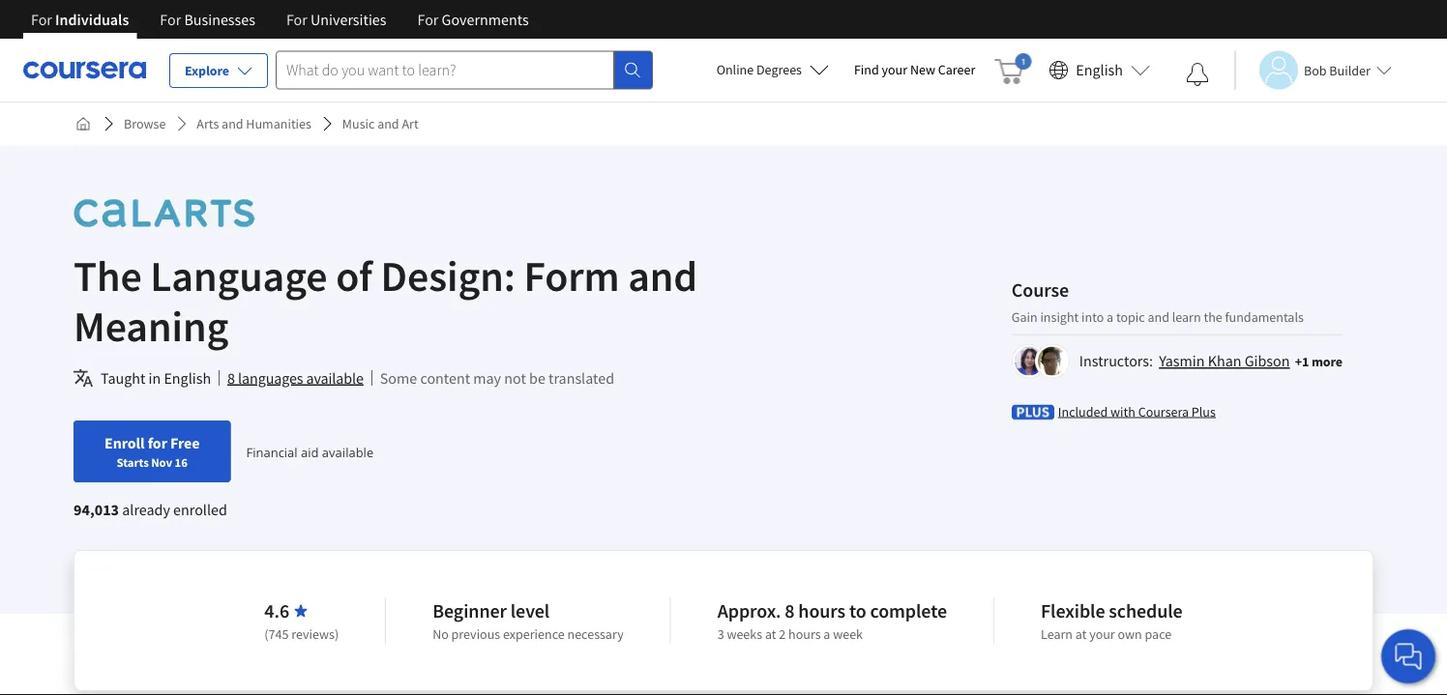 Task type: locate. For each thing, give the bounding box(es) containing it.
available right the aid on the left bottom of page
[[322, 443, 374, 461]]

a
[[1107, 308, 1113, 325], [823, 626, 830, 643]]

0 horizontal spatial english
[[164, 369, 211, 388]]

financial aid available button
[[246, 443, 374, 461]]

None search field
[[276, 51, 653, 89]]

arts and humanities link
[[189, 106, 319, 141]]

be
[[529, 369, 545, 388]]

browse
[[124, 115, 166, 133]]

for left businesses
[[160, 10, 181, 29]]

and inside music and art link
[[377, 115, 399, 133]]

a right into
[[1107, 308, 1113, 325]]

8 left languages
[[227, 369, 235, 388]]

fundamentals
[[1225, 308, 1304, 325]]

3 for from the left
[[286, 10, 307, 29]]

approx.
[[717, 599, 781, 623]]

for left universities
[[286, 10, 307, 29]]

hours
[[798, 599, 845, 623], [788, 626, 821, 643]]

complete
[[870, 599, 947, 623]]

nov
[[151, 455, 172, 470]]

available for financial aid available
[[322, 443, 374, 461]]

approx. 8 hours to complete 3 weeks at 2 hours a week
[[717, 599, 947, 643]]

1 at from the left
[[765, 626, 776, 643]]

16
[[175, 455, 187, 470]]

available for 8 languages available
[[306, 369, 363, 388]]

1 horizontal spatial a
[[1107, 308, 1113, 325]]

enrolled
[[173, 500, 227, 519]]

hours right 2
[[788, 626, 821, 643]]

0 vertical spatial 8
[[227, 369, 235, 388]]

your
[[882, 61, 907, 78], [1089, 626, 1115, 643]]

bob builder button
[[1234, 51, 1392, 89]]

available left some
[[306, 369, 363, 388]]

for left 'individuals'
[[31, 10, 52, 29]]

0 vertical spatial available
[[306, 369, 363, 388]]

2 at from the left
[[1075, 626, 1087, 643]]

previous
[[451, 626, 500, 643]]

1 for from the left
[[31, 10, 52, 29]]

starts
[[117, 455, 149, 470]]

translated
[[548, 369, 614, 388]]

humanities
[[246, 115, 311, 133]]

1 vertical spatial 8
[[785, 599, 795, 623]]

1 vertical spatial english
[[164, 369, 211, 388]]

financial
[[246, 443, 298, 461]]

available inside button
[[306, 369, 363, 388]]

1 horizontal spatial your
[[1089, 626, 1115, 643]]

flexible
[[1041, 599, 1105, 623]]

1 horizontal spatial 8
[[785, 599, 795, 623]]

english right in
[[164, 369, 211, 388]]

and left "art"
[[377, 115, 399, 133]]

and right topic on the top right of page
[[1148, 308, 1169, 325]]

hours up week
[[798, 599, 845, 623]]

show notifications image
[[1186, 63, 1209, 86]]

randy nakamura image
[[1038, 347, 1067, 376]]

online
[[716, 61, 754, 78]]

for up 'what do you want to learn?' text box
[[417, 10, 439, 29]]

coursera image
[[23, 54, 146, 85]]

governments
[[442, 10, 529, 29]]

0 horizontal spatial a
[[823, 626, 830, 643]]

available
[[306, 369, 363, 388], [322, 443, 374, 461]]

own
[[1118, 626, 1142, 643]]

arts and humanities
[[197, 115, 311, 133]]

online degrees button
[[701, 48, 844, 91]]

your inside "flexible schedule learn at your own pace"
[[1089, 626, 1115, 643]]

1 vertical spatial available
[[322, 443, 374, 461]]

for for individuals
[[31, 10, 52, 29]]

for universities
[[286, 10, 386, 29]]

1 horizontal spatial at
[[1075, 626, 1087, 643]]

beginner
[[433, 599, 507, 623]]

music and art
[[342, 115, 418, 133]]

some
[[380, 369, 417, 388]]

financial aid available
[[246, 443, 374, 461]]

0 vertical spatial a
[[1107, 308, 1113, 325]]

experience
[[503, 626, 565, 643]]

for for governments
[[417, 10, 439, 29]]

for for businesses
[[160, 10, 181, 29]]

taught
[[101, 369, 145, 388]]

at left 2
[[765, 626, 776, 643]]

0 horizontal spatial at
[[765, 626, 776, 643]]

english button
[[1041, 39, 1158, 102]]

khan
[[1208, 352, 1241, 371]]

2 for from the left
[[160, 10, 181, 29]]

0 horizontal spatial 8
[[227, 369, 235, 388]]

content
[[420, 369, 470, 388]]

for
[[31, 10, 52, 29], [160, 10, 181, 29], [286, 10, 307, 29], [417, 10, 439, 29]]

4 for from the left
[[417, 10, 439, 29]]

8
[[227, 369, 235, 388], [785, 599, 795, 623]]

to
[[849, 599, 866, 623]]

and inside course gain insight into a topic and learn the fundamentals
[[1148, 308, 1169, 325]]

and right arts
[[222, 115, 243, 133]]

music and art link
[[335, 106, 426, 141]]

0 vertical spatial english
[[1076, 60, 1123, 80]]

0 horizontal spatial your
[[882, 61, 907, 78]]

of
[[336, 249, 372, 302]]

your right find
[[882, 61, 907, 78]]

languages
[[238, 369, 303, 388]]

language
[[150, 249, 327, 302]]

and
[[222, 115, 243, 133], [377, 115, 399, 133], [628, 249, 697, 302], [1148, 308, 1169, 325]]

learn
[[1172, 308, 1201, 325]]

1 vertical spatial your
[[1089, 626, 1115, 643]]

at
[[765, 626, 776, 643], [1075, 626, 1087, 643]]

8 up 2
[[785, 599, 795, 623]]

english right shopping cart: 1 item icon
[[1076, 60, 1123, 80]]

english inside english button
[[1076, 60, 1123, 80]]

coursera
[[1138, 403, 1189, 420]]

into
[[1081, 308, 1104, 325]]

online degrees
[[716, 61, 802, 78]]

+1
[[1295, 353, 1309, 370]]

explore
[[185, 62, 229, 79]]

music
[[342, 115, 375, 133]]

universities
[[311, 10, 386, 29]]

1 horizontal spatial english
[[1076, 60, 1123, 80]]

a left week
[[823, 626, 830, 643]]

find your new career
[[854, 61, 975, 78]]

for governments
[[417, 10, 529, 29]]

individuals
[[55, 10, 129, 29]]

1 vertical spatial a
[[823, 626, 830, 643]]

reviews)
[[291, 626, 339, 643]]

(745 reviews)
[[264, 626, 339, 643]]

your left own
[[1089, 626, 1115, 643]]

form
[[524, 249, 620, 302]]

0 vertical spatial hours
[[798, 599, 845, 623]]

design:
[[381, 249, 515, 302]]

at inside approx. 8 hours to complete 3 weeks at 2 hours a week
[[765, 626, 776, 643]]

+1 more button
[[1295, 352, 1343, 371]]

What do you want to learn? text field
[[276, 51, 614, 89]]

insight
[[1040, 308, 1079, 325]]

and right form
[[628, 249, 697, 302]]

a inside approx. 8 hours to complete 3 weeks at 2 hours a week
[[823, 626, 830, 643]]

necessary
[[567, 626, 624, 643]]

the
[[1204, 308, 1222, 325]]

at right learn
[[1075, 626, 1087, 643]]

flexible schedule learn at your own pace
[[1041, 599, 1183, 643]]

some content may not be translated
[[380, 369, 614, 388]]

94,013
[[74, 500, 119, 519]]

the language of design: form and meaning
[[74, 249, 697, 353]]

banner navigation
[[15, 0, 544, 39]]

a inside course gain insight into a topic and learn the fundamentals
[[1107, 308, 1113, 325]]

free
[[170, 433, 200, 453]]



Task type: vqa. For each thing, say whether or not it's contained in the screenshot.
entry-
no



Task type: describe. For each thing, give the bounding box(es) containing it.
and inside arts and humanities link
[[222, 115, 243, 133]]

more
[[1312, 353, 1343, 370]]

0 vertical spatial your
[[882, 61, 907, 78]]

enroll for free starts nov 16
[[104, 433, 200, 470]]

explore button
[[169, 53, 268, 88]]

find your new career link
[[844, 58, 985, 82]]

for for universities
[[286, 10, 307, 29]]

no
[[433, 626, 449, 643]]

and inside the language of design: form and meaning
[[628, 249, 697, 302]]

yasmin khan gibson image
[[1014, 347, 1044, 376]]

8 languages available
[[227, 369, 363, 388]]

level
[[510, 599, 550, 623]]

topic
[[1116, 308, 1145, 325]]

included with coursera plus
[[1058, 403, 1216, 420]]

chat with us image
[[1393, 641, 1424, 672]]

bob builder
[[1304, 61, 1370, 79]]

8 inside button
[[227, 369, 235, 388]]

with
[[1110, 403, 1135, 420]]

career
[[938, 61, 975, 78]]

beginner level no previous experience necessary
[[433, 599, 624, 643]]

arts
[[197, 115, 219, 133]]

pace
[[1145, 626, 1172, 643]]

plus
[[1192, 403, 1216, 420]]

learn
[[1041, 626, 1073, 643]]

8 inside approx. 8 hours to complete 3 weeks at 2 hours a week
[[785, 599, 795, 623]]

instructors: yasmin khan gibson +1 more
[[1079, 352, 1343, 371]]

instructors:
[[1079, 352, 1153, 371]]

taught in english
[[101, 369, 211, 388]]

3
[[717, 626, 724, 643]]

art
[[402, 115, 418, 133]]

8 languages available button
[[227, 367, 363, 390]]

(745
[[264, 626, 289, 643]]

for
[[148, 433, 167, 453]]

for businesses
[[160, 10, 255, 29]]

included
[[1058, 403, 1108, 420]]

schedule
[[1109, 599, 1183, 623]]

shopping cart: 1 item image
[[995, 53, 1031, 84]]

2
[[779, 626, 786, 643]]

in
[[149, 369, 161, 388]]

already
[[122, 500, 170, 519]]

yasmin khan gibson link
[[1159, 352, 1290, 371]]

enroll
[[104, 433, 145, 453]]

find
[[854, 61, 879, 78]]

94,013 already enrolled
[[74, 500, 227, 519]]

1 vertical spatial hours
[[788, 626, 821, 643]]

the
[[74, 249, 142, 302]]

not
[[504, 369, 526, 388]]

meaning
[[74, 299, 229, 353]]

browse link
[[116, 106, 173, 141]]

for individuals
[[31, 10, 129, 29]]

new
[[910, 61, 935, 78]]

california institute of the arts image
[[74, 192, 255, 235]]

at inside "flexible schedule learn at your own pace"
[[1075, 626, 1087, 643]]

yasmin
[[1159, 352, 1205, 371]]

gain
[[1012, 308, 1038, 325]]

included with coursera plus link
[[1058, 402, 1216, 421]]

bob
[[1304, 61, 1327, 79]]

4.6
[[264, 599, 289, 623]]

week
[[833, 626, 863, 643]]

businesses
[[184, 10, 255, 29]]

home image
[[75, 116, 91, 132]]

course gain insight into a topic and learn the fundamentals
[[1012, 278, 1304, 325]]

course
[[1012, 278, 1069, 302]]

coursera plus image
[[1012, 405, 1054, 420]]

may
[[473, 369, 501, 388]]

gibson
[[1245, 352, 1290, 371]]



